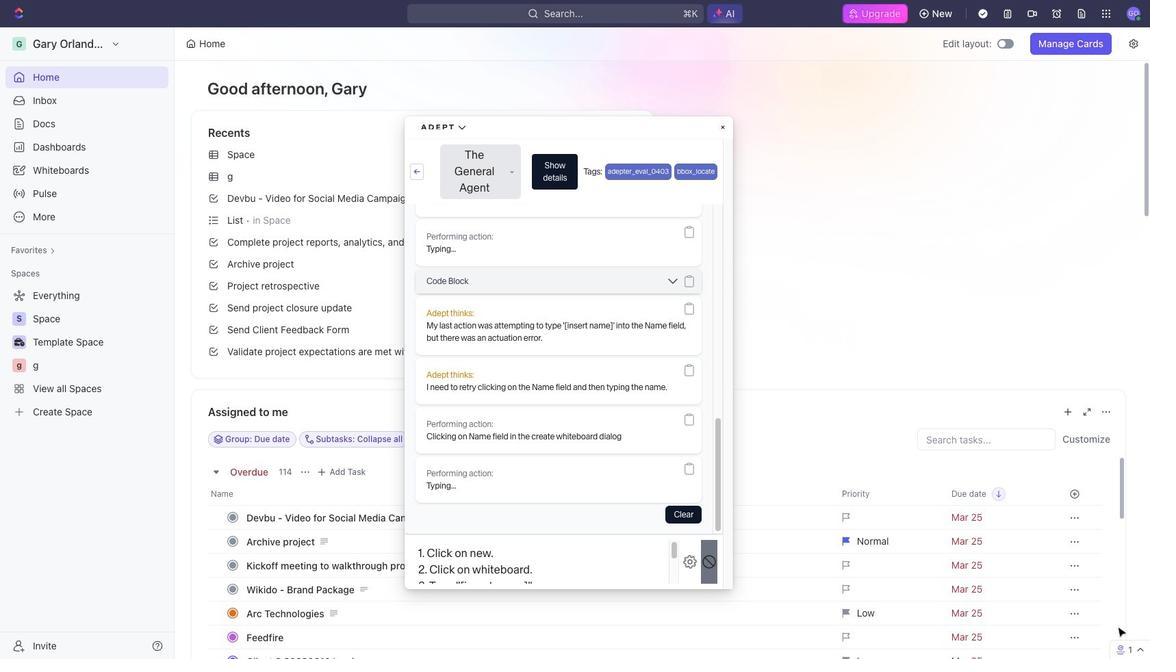 Task type: vqa. For each thing, say whether or not it's contained in the screenshot.
user group image
no



Task type: describe. For each thing, give the bounding box(es) containing it.
tree inside "sidebar" 'navigation'
[[5, 285, 168, 423]]

sidebar navigation
[[0, 27, 177, 659]]

space, , element
[[12, 312, 26, 326]]

business time image
[[14, 338, 24, 347]]



Task type: locate. For each thing, give the bounding box(es) containing it.
g, , element
[[12, 359, 26, 373]]

Search tasks... text field
[[918, 429, 1055, 450]]

tree
[[5, 285, 168, 423]]

gary orlando's workspace, , element
[[12, 37, 26, 51]]



